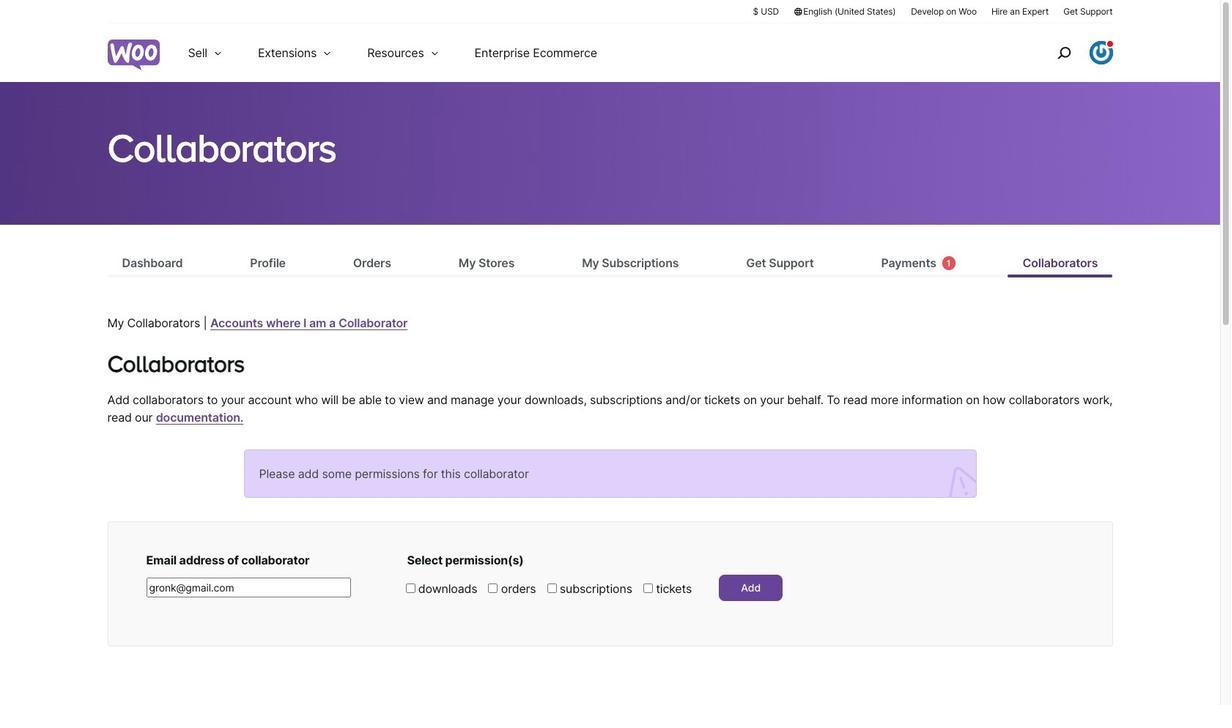 Task type: describe. For each thing, give the bounding box(es) containing it.
service navigation menu element
[[1026, 29, 1113, 77]]

open account menu image
[[1089, 41, 1113, 64]]



Task type: locate. For each thing, give the bounding box(es) containing it.
search image
[[1052, 41, 1076, 64]]

None checkbox
[[406, 584, 415, 594], [488, 584, 498, 594], [643, 584, 653, 594], [406, 584, 415, 594], [488, 584, 498, 594], [643, 584, 653, 594]]

None checkbox
[[547, 584, 557, 594]]



